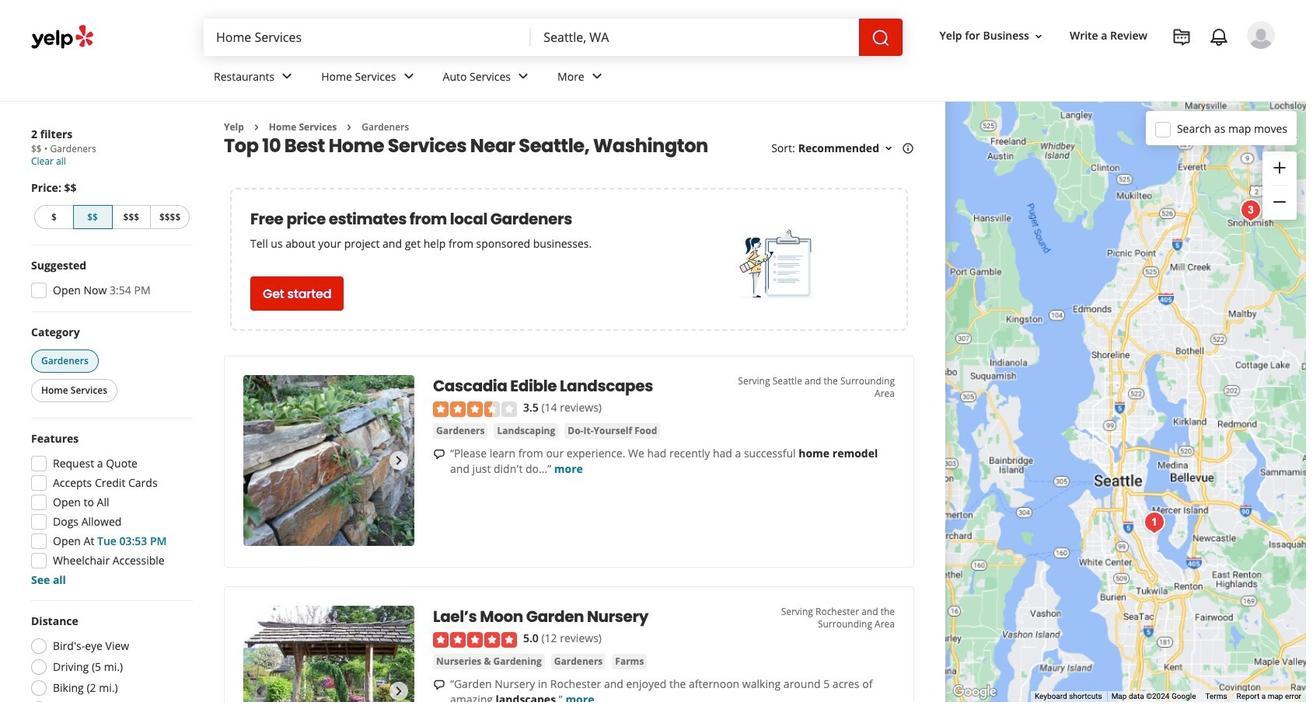 Task type: locate. For each thing, give the bounding box(es) containing it.
pacific northwest landscape services image
[[1236, 195, 1267, 226]]

option group
[[26, 614, 193, 703]]

next image
[[390, 683, 408, 702]]

1 horizontal spatial 16 chevron right v2 image
[[343, 121, 356, 134]]

none field address, neighborhood, city, state or zip
[[531, 19, 859, 56]]

none field things to do, nail salons, plumbers
[[204, 19, 531, 56]]

2 none field from the left
[[531, 19, 859, 56]]

zoom in image
[[1271, 158, 1289, 177]]

1 horizontal spatial 24 chevron down v2 image
[[399, 67, 418, 86]]

previous image
[[250, 452, 268, 471]]

16 info v2 image
[[902, 142, 914, 155]]

cascadia edible landscapes image
[[243, 376, 414, 547]]

0 horizontal spatial 24 chevron down v2 image
[[278, 67, 296, 86]]

previous image
[[250, 683, 268, 702]]

google image
[[949, 683, 1001, 703]]

24 chevron down v2 image
[[514, 67, 533, 86], [588, 67, 606, 86]]

16 chevron right v2 image
[[250, 121, 263, 134], [343, 121, 356, 134]]

1 vertical spatial slideshow element
[[243, 607, 414, 703]]

free price estimates from local gardeners image
[[740, 227, 818, 304]]

slideshow element for 16 speech v2 image
[[243, 607, 414, 703]]

None search field
[[204, 19, 902, 56]]

0 horizontal spatial 24 chevron down v2 image
[[514, 67, 533, 86]]

lael's moon garden nursery image
[[243, 607, 414, 703]]

2 slideshow element from the top
[[243, 607, 414, 703]]

24 chevron down v2 image
[[278, 67, 296, 86], [399, 67, 418, 86]]

16 speech v2 image
[[433, 448, 446, 461]]

1 horizontal spatial 24 chevron down v2 image
[[588, 67, 606, 86]]

None field
[[204, 19, 531, 56], [531, 19, 859, 56]]

zoom out image
[[1271, 193, 1289, 212]]

1 none field from the left
[[204, 19, 531, 56]]

2 24 chevron down v2 image from the left
[[399, 67, 418, 86]]

slideshow element
[[243, 376, 414, 547], [243, 607, 414, 703]]

search image
[[871, 29, 890, 47]]

user actions element
[[927, 19, 1297, 115]]

1 16 chevron right v2 image from the left
[[250, 121, 263, 134]]

0 horizontal spatial 16 chevron right v2 image
[[250, 121, 263, 134]]

16 speech v2 image
[[433, 679, 446, 692]]

group
[[1263, 152, 1297, 220], [31, 180, 193, 233], [26, 258, 193, 303], [28, 325, 193, 406], [26, 432, 193, 589]]

1 slideshow element from the top
[[243, 376, 414, 547]]

0 vertical spatial slideshow element
[[243, 376, 414, 547]]



Task type: describe. For each thing, give the bounding box(es) containing it.
cascadia edible landscapes image
[[1139, 507, 1170, 538]]

address, neighborhood, city, state or zip search field
[[531, 19, 859, 56]]

16 chevron down v2 image
[[1033, 30, 1045, 43]]

5 star rating image
[[433, 633, 517, 648]]

3.5 star rating image
[[433, 402, 517, 417]]

1 24 chevron down v2 image from the left
[[514, 67, 533, 86]]

2 16 chevron right v2 image from the left
[[343, 121, 356, 134]]

business categories element
[[201, 56, 1275, 101]]

generic n. image
[[1247, 21, 1275, 49]]

notifications image
[[1210, 28, 1229, 47]]

16 chevron down v2 image
[[883, 142, 895, 155]]

things to do, nail salons, plumbers search field
[[204, 19, 531, 56]]

2 24 chevron down v2 image from the left
[[588, 67, 606, 86]]

slideshow element for 16 speech v2 icon
[[243, 376, 414, 547]]

next image
[[390, 452, 408, 471]]

projects image
[[1173, 28, 1191, 47]]

1 24 chevron down v2 image from the left
[[278, 67, 296, 86]]

map region
[[946, 102, 1306, 703]]



Task type: vqa. For each thing, say whether or not it's contained in the screenshot.
"Previous" image related to Next icon
yes



